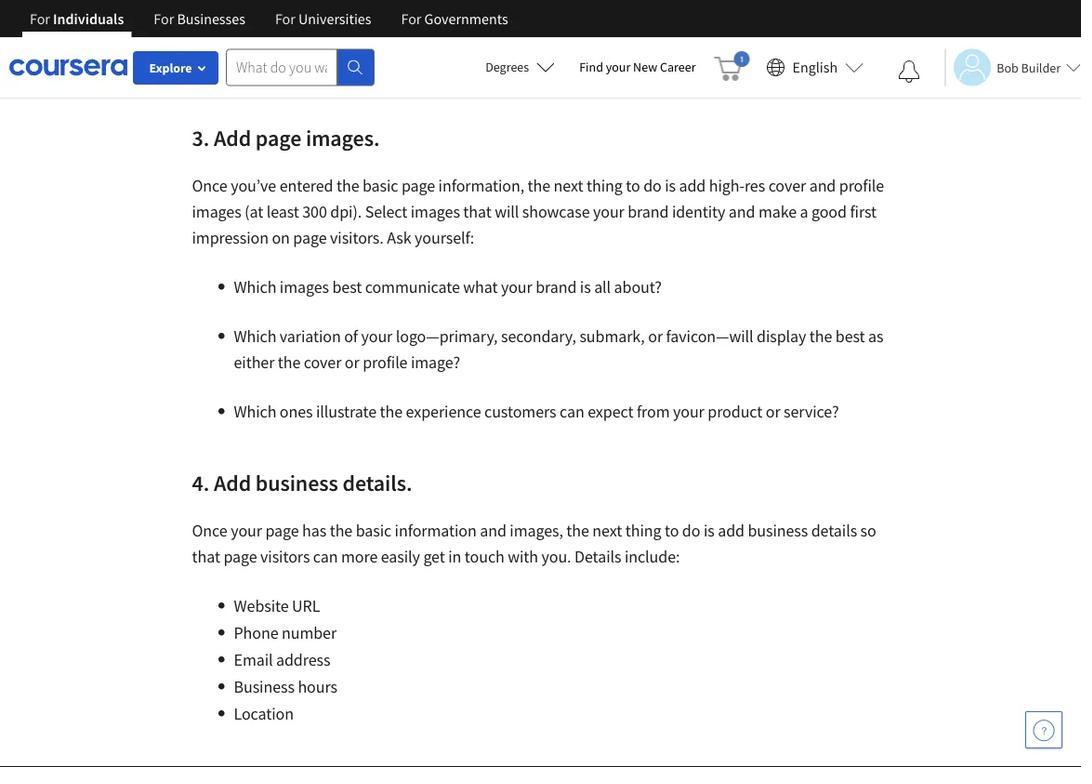 Task type: locate. For each thing, give the bounding box(es) containing it.
is
[[665, 175, 676, 196], [580, 277, 591, 298], [704, 520, 715, 541]]

once inside once you've entered the basic page information, the next thing to do is add high-res cover and profile images (at least 300 dpi). select images that will showcase your brand identity and make a good first impression on page visitors. ask yourself:
[[192, 175, 227, 196]]

1 vertical spatial a
[[800, 201, 808, 222]]

either
[[234, 352, 275, 373]]

0 horizontal spatial thing
[[587, 175, 623, 196]]

4 for from the left
[[401, 9, 422, 28]]

to
[[626, 175, 640, 196], [665, 520, 679, 541]]

add right 4.
[[214, 469, 251, 497]]

of right variation
[[344, 326, 358, 347]]

0 horizontal spatial what
[[463, 277, 498, 298]]

thing inside once you've entered the basic page information, the next thing to do is add high-res cover and profile images (at least 300 dpi). select images that will showcase your brand identity and make a good first impression on page visitors. ask yourself:
[[587, 175, 623, 196]]

can left expect at the right of the page
[[560, 401, 585, 422]]

images up impression
[[192, 201, 241, 222]]

show notifications image
[[898, 60, 921, 83]]

add inside "once your page has the basic information and images, the next thing to do is add business details so that page visitors can more easily get in touch with you. details include:"
[[718, 520, 745, 541]]

add
[[214, 124, 251, 152], [214, 469, 251, 497]]

1 horizontal spatial business
[[748, 520, 808, 541]]

0 vertical spatial that
[[463, 201, 492, 222]]

of right "kind"
[[268, 56, 281, 77]]

0 vertical spatial you
[[746, 30, 771, 51]]

for for governments
[[401, 9, 422, 28]]

2 which from the top
[[234, 326, 277, 347]]

0 vertical spatial to
[[626, 175, 640, 196]]

and
[[813, 30, 840, 51], [810, 175, 836, 196], [729, 201, 755, 222], [480, 520, 507, 541]]

1 vertical spatial customers
[[485, 401, 557, 422]]

0 horizontal spatial a
[[456, 30, 465, 51]]

your up visitors
[[231, 520, 262, 541]]

business left details
[[748, 520, 808, 541]]

best down visitors.
[[332, 277, 362, 298]]

can
[[560, 401, 585, 422], [313, 546, 338, 567]]

what inside in the description section, enter a short description of your business, what you offer, and the kind of customers you serve.
[[708, 30, 742, 51]]

1 vertical spatial cover
[[304, 352, 342, 373]]

experience
[[406, 401, 481, 422]]

0 vertical spatial basic
[[363, 175, 398, 196]]

images
[[192, 201, 241, 222], [411, 201, 460, 222], [280, 277, 329, 298]]

details
[[575, 546, 622, 567]]

1 vertical spatial to
[[665, 520, 679, 541]]

1 horizontal spatial best
[[836, 326, 865, 347]]

0 horizontal spatial brand
[[536, 277, 577, 298]]

about?
[[614, 277, 662, 298]]

1 vertical spatial brand
[[536, 277, 577, 298]]

page up visitors
[[265, 520, 299, 541]]

which for which ones illustrate the experience customers can expect from your product or service?
[[234, 401, 277, 422]]

the right has
[[330, 520, 353, 541]]

1 horizontal spatial what
[[708, 30, 742, 51]]

1 vertical spatial business
[[748, 520, 808, 541]]

cover down variation
[[304, 352, 342, 373]]

information
[[395, 520, 477, 541]]

0 horizontal spatial do
[[644, 175, 662, 196]]

which inside which variation of your logo—primary, secondary, submark, or favicon—will display the best as either the cover or profile image?
[[234, 326, 277, 347]]

the up the showcase at the top of the page
[[528, 175, 551, 196]]

1 vertical spatial can
[[313, 546, 338, 567]]

from your
[[637, 401, 705, 422]]

do inside once you've entered the basic page information, the next thing to do is add high-res cover and profile images (at least 300 dpi). select images that will showcase your brand identity and make a good first impression on page visitors. ask yourself:
[[644, 175, 662, 196]]

add for 3.
[[214, 124, 251, 152]]

1 vertical spatial add
[[718, 520, 745, 541]]

you down section,
[[360, 56, 386, 77]]

0 vertical spatial what
[[708, 30, 742, 51]]

1 add from the top
[[214, 124, 251, 152]]

1 horizontal spatial of
[[344, 326, 358, 347]]

your right the find
[[606, 59, 631, 75]]

which images best communicate what your brand is all about?
[[234, 277, 662, 298]]

add
[[679, 175, 706, 196], [718, 520, 745, 541]]

next up the showcase at the top of the page
[[554, 175, 584, 196]]

or right submark, on the top right of the page
[[648, 326, 663, 347]]

1 once from the top
[[192, 175, 227, 196]]

select
[[365, 201, 407, 222]]

business,
[[640, 30, 705, 51]]

1 horizontal spatial thing
[[626, 520, 662, 541]]

1 horizontal spatial customers
[[485, 401, 557, 422]]

0 horizontal spatial or
[[345, 352, 360, 373]]

cover up 'make'
[[769, 175, 806, 196]]

a left good
[[800, 201, 808, 222]]

0 vertical spatial add
[[679, 175, 706, 196]]

None search field
[[226, 49, 375, 86]]

1 vertical spatial that
[[192, 546, 220, 567]]

once inside "once your page has the basic information and images, the next thing to do is add business details so that page visitors can more easily get in touch with you. details include:"
[[192, 520, 227, 541]]

you left offer,
[[746, 30, 771, 51]]

of
[[589, 30, 602, 51], [268, 56, 281, 77], [344, 326, 358, 347]]

for up description at the top of the page
[[275, 9, 296, 28]]

details.
[[343, 469, 412, 497]]

or
[[648, 326, 663, 347], [345, 352, 360, 373], [766, 401, 781, 422]]

of inside which variation of your logo—primary, secondary, submark, or favicon—will display the best as either the cover or profile image?
[[344, 326, 358, 347]]

0 horizontal spatial profile
[[363, 352, 408, 373]]

1 vertical spatial once
[[192, 520, 227, 541]]

0 vertical spatial is
[[665, 175, 676, 196]]

your down communicate
[[361, 326, 393, 347]]

0 vertical spatial best
[[332, 277, 362, 298]]

cover inside once you've entered the basic page information, the next thing to do is add high-res cover and profile images (at least 300 dpi). select images that will showcase your brand identity and make a good first impression on page visitors. ask yourself:
[[769, 175, 806, 196]]

and inside in the description section, enter a short description of your business, what you offer, and the kind of customers you serve.
[[813, 30, 840, 51]]

find your new career
[[579, 59, 696, 75]]

or up illustrate
[[345, 352, 360, 373]]

and inside "once your page has the basic information and images, the next thing to do is add business details so that page visitors can more easily get in touch with you. details include:"
[[480, 520, 507, 541]]

builder
[[1022, 59, 1061, 76]]

1 horizontal spatial cover
[[769, 175, 806, 196]]

that inside "once your page has the basic information and images, the next thing to do is add business details so that page visitors can more easily get in touch with you. details include:"
[[192, 546, 220, 567]]

location
[[234, 703, 294, 724]]

customers down description at the top of the page
[[285, 56, 357, 77]]

for
[[30, 9, 50, 28], [154, 9, 174, 28], [275, 9, 296, 28], [401, 9, 422, 28]]

0 horizontal spatial customers
[[285, 56, 357, 77]]

website url phone number email address business hours location
[[234, 596, 338, 724]]

basic up 'more'
[[356, 520, 392, 541]]

2 once from the top
[[192, 520, 227, 541]]

1 horizontal spatial you
[[746, 30, 771, 51]]

customers down which variation of your logo—primary, secondary, submark, or favicon—will display the best as either the cover or profile image?
[[485, 401, 557, 422]]

section,
[[359, 30, 413, 51]]

entered
[[280, 175, 333, 196]]

0 horizontal spatial to
[[626, 175, 640, 196]]

for left businesses
[[154, 9, 174, 28]]

basic
[[363, 175, 398, 196], [356, 520, 392, 541]]

brand
[[628, 201, 669, 222], [536, 277, 577, 298]]

and down res
[[729, 201, 755, 222]]

0 vertical spatial can
[[560, 401, 585, 422]]

businesses
[[177, 9, 245, 28]]

2 horizontal spatial images
[[411, 201, 460, 222]]

page up you've
[[256, 124, 302, 152]]

explore
[[149, 60, 192, 76]]

1 horizontal spatial profile
[[839, 175, 884, 196]]

0 horizontal spatial next
[[554, 175, 584, 196]]

0 horizontal spatial is
[[580, 277, 591, 298]]

2 add from the top
[[214, 469, 251, 497]]

2 horizontal spatial is
[[704, 520, 715, 541]]

thing up the showcase at the top of the page
[[587, 175, 623, 196]]

0 vertical spatial profile
[[839, 175, 884, 196]]

1 vertical spatial thing
[[626, 520, 662, 541]]

your inside in the description section, enter a short description of your business, what you offer, and the kind of customers you serve.
[[606, 30, 637, 51]]

that down information,
[[463, 201, 492, 222]]

What do you want to learn? text field
[[226, 49, 338, 86]]

brand left the identity
[[628, 201, 669, 222]]

business
[[234, 676, 295, 697]]

1 horizontal spatial add
[[718, 520, 745, 541]]

2 vertical spatial which
[[234, 401, 277, 422]]

which
[[234, 277, 277, 298], [234, 326, 277, 347], [234, 401, 277, 422]]

profile inside once you've entered the basic page information, the next thing to do is add high-res cover and profile images (at least 300 dpi). select images that will showcase your brand identity and make a good first impression on page visitors. ask yourself:
[[839, 175, 884, 196]]

business inside "once your page has the basic information and images, the next thing to do is add business details so that page visitors can more easily get in touch with you. details include:"
[[748, 520, 808, 541]]

1 which from the top
[[234, 277, 277, 298]]

for left 'individuals'
[[30, 9, 50, 28]]

0 vertical spatial next
[[554, 175, 584, 196]]

0 vertical spatial customers
[[285, 56, 357, 77]]

cover inside which variation of your logo—primary, secondary, submark, or favicon—will display the best as either the cover or profile image?
[[304, 352, 342, 373]]

your right the showcase at the top of the page
[[593, 201, 625, 222]]

has
[[302, 520, 327, 541]]

1 vertical spatial add
[[214, 469, 251, 497]]

0 vertical spatial brand
[[628, 201, 669, 222]]

you.
[[542, 546, 571, 567]]

0 vertical spatial add
[[214, 124, 251, 152]]

1 horizontal spatial a
[[800, 201, 808, 222]]

add for 4.
[[214, 469, 251, 497]]

0 vertical spatial which
[[234, 277, 277, 298]]

offer,
[[775, 30, 810, 51]]

0 horizontal spatial that
[[192, 546, 220, 567]]

the right display
[[810, 326, 833, 347]]

0 vertical spatial or
[[648, 326, 663, 347]]

1 vertical spatial basic
[[356, 520, 392, 541]]

0 horizontal spatial best
[[332, 277, 362, 298]]

once down 4.
[[192, 520, 227, 541]]

get
[[423, 546, 445, 567]]

and up the english
[[813, 30, 840, 51]]

0 vertical spatial thing
[[587, 175, 623, 196]]

thing
[[587, 175, 623, 196], [626, 520, 662, 541]]

next inside once you've entered the basic page information, the next thing to do is add high-res cover and profile images (at least 300 dpi). select images that will showcase your brand identity and make a good first impression on page visitors. ask yourself:
[[554, 175, 584, 196]]

profile
[[839, 175, 884, 196], [363, 352, 408, 373]]

1 vertical spatial next
[[593, 520, 622, 541]]

2 horizontal spatial of
[[589, 30, 602, 51]]

1 vertical spatial is
[[580, 277, 591, 298]]

3 for from the left
[[275, 9, 296, 28]]

do inside "once your page has the basic information and images, the next thing to do is add business details so that page visitors can more easily get in touch with you. details include:"
[[682, 520, 701, 541]]

your up 'find your new career'
[[606, 30, 637, 51]]

business up has
[[256, 469, 338, 497]]

good
[[812, 201, 847, 222]]

once left you've
[[192, 175, 227, 196]]

2 vertical spatial or
[[766, 401, 781, 422]]

1 vertical spatial you
[[360, 56, 386, 77]]

to inside once you've entered the basic page information, the next thing to do is add high-res cover and profile images (at least 300 dpi). select images that will showcase your brand identity and make a good first impression on page visitors. ask yourself:
[[626, 175, 640, 196]]

which up either
[[234, 326, 277, 347]]

explore button
[[133, 51, 219, 85]]

identity
[[672, 201, 726, 222]]

0 vertical spatial business
[[256, 469, 338, 497]]

basic up select
[[363, 175, 398, 196]]

0 vertical spatial cover
[[769, 175, 806, 196]]

2 vertical spatial is
[[704, 520, 715, 541]]

details
[[811, 520, 857, 541]]

1 horizontal spatial to
[[665, 520, 679, 541]]

which down impression
[[234, 277, 277, 298]]

0 vertical spatial a
[[456, 30, 465, 51]]

thing inside "once your page has the basic information and images, the next thing to do is add business details so that page visitors can more easily get in touch with you. details include:"
[[626, 520, 662, 541]]

which for which variation of your logo—primary, secondary, submark, or favicon—will display the best as either the cover or profile image?
[[234, 326, 277, 347]]

0 horizontal spatial can
[[313, 546, 338, 567]]

for for universities
[[275, 9, 296, 28]]

can down has
[[313, 546, 338, 567]]

universities
[[299, 9, 371, 28]]

for up the enter
[[401, 9, 422, 28]]

1 vertical spatial which
[[234, 326, 277, 347]]

the right illustrate
[[380, 401, 403, 422]]

3 which from the top
[[234, 401, 277, 422]]

of up the find
[[589, 30, 602, 51]]

touch
[[465, 546, 505, 567]]

next up details
[[593, 520, 622, 541]]

best
[[332, 277, 362, 298], [836, 326, 865, 347]]

secondary,
[[501, 326, 576, 347]]

add right 3.
[[214, 124, 251, 152]]

can inside "once your page has the basic information and images, the next thing to do is add business details so that page visitors can more easily get in touch with you. details include:"
[[313, 546, 338, 567]]

what up logo—primary,
[[463, 277, 498, 298]]

2 vertical spatial of
[[344, 326, 358, 347]]

which left ones
[[234, 401, 277, 422]]

profile up first
[[839, 175, 884, 196]]

0 horizontal spatial you
[[360, 56, 386, 77]]

0 vertical spatial once
[[192, 175, 227, 196]]

showcase
[[522, 201, 590, 222]]

your
[[606, 30, 637, 51], [606, 59, 631, 75], [593, 201, 625, 222], [501, 277, 533, 298], [361, 326, 393, 347], [231, 520, 262, 541]]

bob
[[997, 59, 1019, 76]]

2 horizontal spatial or
[[766, 401, 781, 422]]

1 horizontal spatial next
[[593, 520, 622, 541]]

and up touch
[[480, 520, 507, 541]]

degrees button
[[471, 46, 570, 87]]

1 vertical spatial do
[[682, 520, 701, 541]]

images.
[[306, 124, 380, 152]]

0 horizontal spatial cover
[[304, 352, 342, 373]]

1 vertical spatial best
[[836, 326, 865, 347]]

profile left image?
[[363, 352, 408, 373]]

2 for from the left
[[154, 9, 174, 28]]

1 horizontal spatial is
[[665, 175, 676, 196]]

images up yourself:
[[411, 201, 460, 222]]

impression
[[192, 227, 269, 248]]

that down 4.
[[192, 546, 220, 567]]

a down for governments
[[456, 30, 465, 51]]

phone
[[234, 623, 279, 643]]

images up variation
[[280, 277, 329, 298]]

find your new career link
[[570, 56, 705, 79]]

that
[[463, 201, 492, 222], [192, 546, 220, 567]]

and up good
[[810, 175, 836, 196]]

1 for from the left
[[30, 9, 50, 28]]

which for which images best communicate what your brand is all about?
[[234, 277, 277, 298]]

description
[[277, 30, 356, 51]]

0 horizontal spatial add
[[679, 175, 706, 196]]

1 horizontal spatial do
[[682, 520, 701, 541]]

variation
[[280, 326, 341, 347]]

1 vertical spatial profile
[[363, 352, 408, 373]]

what
[[708, 30, 742, 51], [463, 277, 498, 298]]

once
[[192, 175, 227, 196], [192, 520, 227, 541]]

0 vertical spatial do
[[644, 175, 662, 196]]

what right business,
[[708, 30, 742, 51]]

bob builder button
[[945, 49, 1081, 86]]

1 vertical spatial of
[[268, 56, 281, 77]]

1 horizontal spatial brand
[[628, 201, 669, 222]]

or right product
[[766, 401, 781, 422]]

best left as
[[836, 326, 865, 347]]

300
[[302, 201, 327, 222]]

dpi).
[[330, 201, 362, 222]]

thing up include:
[[626, 520, 662, 541]]

for individuals
[[30, 9, 124, 28]]

brand left all
[[536, 277, 577, 298]]

1 horizontal spatial that
[[463, 201, 492, 222]]

website
[[234, 596, 289, 617]]



Task type: vqa. For each thing, say whether or not it's contained in the screenshot.
the left DO
yes



Task type: describe. For each thing, give the bounding box(es) containing it.
image?
[[411, 352, 460, 373]]

1 vertical spatial or
[[345, 352, 360, 373]]

to inside "once your page has the basic information and images, the next thing to do is add business details so that page visitors can more easily get in touch with you. details include:"
[[665, 520, 679, 541]]

coursera image
[[9, 52, 127, 82]]

a inside once you've entered the basic page information, the next thing to do is add high-res cover and profile images (at least 300 dpi). select images that will showcase your brand identity and make a good first impression on page visitors. ask yourself:
[[800, 201, 808, 222]]

english button
[[759, 37, 871, 98]]

all
[[594, 277, 611, 298]]

hours
[[298, 676, 338, 697]]

a inside in the description section, enter a short description of your business, what you offer, and the kind of customers you serve.
[[456, 30, 465, 51]]

the down variation
[[278, 352, 301, 373]]

product
[[708, 401, 763, 422]]

favicon—will
[[666, 326, 754, 347]]

4.
[[192, 469, 209, 497]]

help center image
[[1033, 719, 1055, 741]]

res
[[745, 175, 765, 196]]

communicate
[[365, 277, 460, 298]]

that inside once you've entered the basic page information, the next thing to do is add high-res cover and profile images (at least 300 dpi). select images that will showcase your brand identity and make a good first impression on page visitors. ask yourself:
[[463, 201, 492, 222]]

1 horizontal spatial or
[[648, 326, 663, 347]]

email
[[234, 650, 273, 670]]

0 horizontal spatial business
[[256, 469, 338, 497]]

brand inside once you've entered the basic page information, the next thing to do is add high-res cover and profile images (at least 300 dpi). select images that will showcase your brand identity and make a good first impression on page visitors. ask yourself:
[[628, 201, 669, 222]]

1 vertical spatial what
[[463, 277, 498, 298]]

information,
[[439, 175, 525, 196]]

for businesses
[[154, 9, 245, 28]]

easily
[[381, 546, 420, 567]]

with
[[508, 546, 538, 567]]

page up select
[[402, 175, 435, 196]]

your up the secondary,
[[501, 277, 533, 298]]

shopping cart: 1 item image
[[715, 51, 750, 81]]

in
[[234, 30, 247, 51]]

individuals
[[53, 9, 124, 28]]

service?
[[784, 401, 839, 422]]

once for once you've entered the basic page information, the next thing to do is add high-res cover and profile images (at least 300 dpi). select images that will showcase your brand identity and make a good first impression on page visitors. ask yourself:
[[192, 175, 227, 196]]

next inside "once your page has the basic information and images, the next thing to do is add business details so that page visitors can more easily get in touch with you. details include:"
[[593, 520, 622, 541]]

yourself:
[[415, 227, 474, 248]]

first
[[850, 201, 877, 222]]

the right offer,
[[843, 30, 866, 51]]

the up dpi).
[[337, 175, 359, 196]]

find
[[579, 59, 603, 75]]

display
[[757, 326, 807, 347]]

for governments
[[401, 9, 508, 28]]

least
[[267, 201, 299, 222]]

ask
[[387, 227, 412, 248]]

include:
[[625, 546, 680, 567]]

the up details
[[567, 520, 589, 541]]

1 horizontal spatial can
[[560, 401, 585, 422]]

4. add business details.
[[192, 469, 417, 497]]

will
[[495, 201, 519, 222]]

page down 300
[[293, 227, 327, 248]]

the right "in"
[[250, 30, 273, 51]]

number
[[282, 623, 337, 643]]

once for once your page has the basic information and images, the next thing to do is add business details so that page visitors can more easily get in touch with you. details include:
[[192, 520, 227, 541]]

is inside "once your page has the basic information and images, the next thing to do is add business details so that page visitors can more easily get in touch with you. details include:"
[[704, 520, 715, 541]]

more
[[341, 546, 378, 567]]

which ones illustrate the experience customers can expect from your product or service?
[[234, 401, 843, 422]]

0 horizontal spatial of
[[268, 56, 281, 77]]

customers inside in the description section, enter a short description of your business, what you offer, and the kind of customers you serve.
[[285, 56, 357, 77]]

so
[[861, 520, 877, 541]]

your inside once you've entered the basic page information, the next thing to do is add high-res cover and profile images (at least 300 dpi). select images that will showcase your brand identity and make a good first impression on page visitors. ask yourself:
[[593, 201, 625, 222]]

as
[[869, 326, 884, 347]]

0 horizontal spatial images
[[192, 201, 241, 222]]

your inside "once your page has the basic information and images, the next thing to do is add business details so that page visitors can more easily get in touch with you. details include:"
[[231, 520, 262, 541]]

bob builder
[[997, 59, 1061, 76]]

in
[[448, 546, 461, 567]]

3.
[[192, 124, 209, 152]]

ones
[[280, 401, 313, 422]]

submark,
[[580, 326, 645, 347]]

3. add page images.
[[192, 124, 384, 152]]

(at
[[245, 201, 263, 222]]

add inside once you've entered the basic page information, the next thing to do is add high-res cover and profile images (at least 300 dpi). select images that will showcase your brand identity and make a good first impression on page visitors. ask yourself:
[[679, 175, 706, 196]]

once your page has the basic information and images, the next thing to do is add business details so that page visitors can more easily get in touch with you. details include:
[[192, 520, 877, 567]]

images,
[[510, 520, 563, 541]]

high-
[[709, 175, 745, 196]]

basic inside "once your page has the basic information and images, the next thing to do is add business details so that page visitors can more easily get in touch with you. details include:"
[[356, 520, 392, 541]]

profile inside which variation of your logo—primary, secondary, submark, or favicon—will display the best as either the cover or profile image?
[[363, 352, 408, 373]]

on
[[272, 227, 290, 248]]

visitors
[[260, 546, 310, 567]]

your inside which variation of your logo—primary, secondary, submark, or favicon—will display the best as either the cover or profile image?
[[361, 326, 393, 347]]

1 horizontal spatial images
[[280, 277, 329, 298]]

enter
[[416, 30, 453, 51]]

for for businesses
[[154, 9, 174, 28]]

new
[[633, 59, 658, 75]]

kind
[[234, 56, 264, 77]]

visitors.
[[330, 227, 384, 248]]

page left visitors
[[224, 546, 257, 567]]

expect
[[588, 401, 634, 422]]

you've
[[231, 175, 276, 196]]

career
[[660, 59, 696, 75]]

best inside which variation of your logo—primary, secondary, submark, or favicon—will display the best as either the cover or profile image?
[[836, 326, 865, 347]]

0 vertical spatial of
[[589, 30, 602, 51]]

english
[[793, 58, 838, 77]]

for universities
[[275, 9, 371, 28]]

basic inside once you've entered the basic page information, the next thing to do is add high-res cover and profile images (at least 300 dpi). select images that will showcase your brand identity and make a good first impression on page visitors. ask yourself:
[[363, 175, 398, 196]]

degrees
[[486, 59, 529, 75]]

which variation of your logo—primary, secondary, submark, or favicon—will display the best as either the cover or profile image?
[[234, 326, 884, 373]]

in the description section, enter a short description of your business, what you offer, and the kind of customers you serve.
[[234, 30, 866, 77]]

serve.
[[389, 56, 430, 77]]

logo—primary,
[[396, 326, 498, 347]]

for for individuals
[[30, 9, 50, 28]]

address
[[276, 650, 331, 670]]

banner navigation
[[15, 0, 523, 37]]

illustrate
[[316, 401, 377, 422]]

governments
[[425, 9, 508, 28]]

is inside once you've entered the basic page information, the next thing to do is add high-res cover and profile images (at least 300 dpi). select images that will showcase your brand identity and make a good first impression on page visitors. ask yourself:
[[665, 175, 676, 196]]

make
[[759, 201, 797, 222]]



